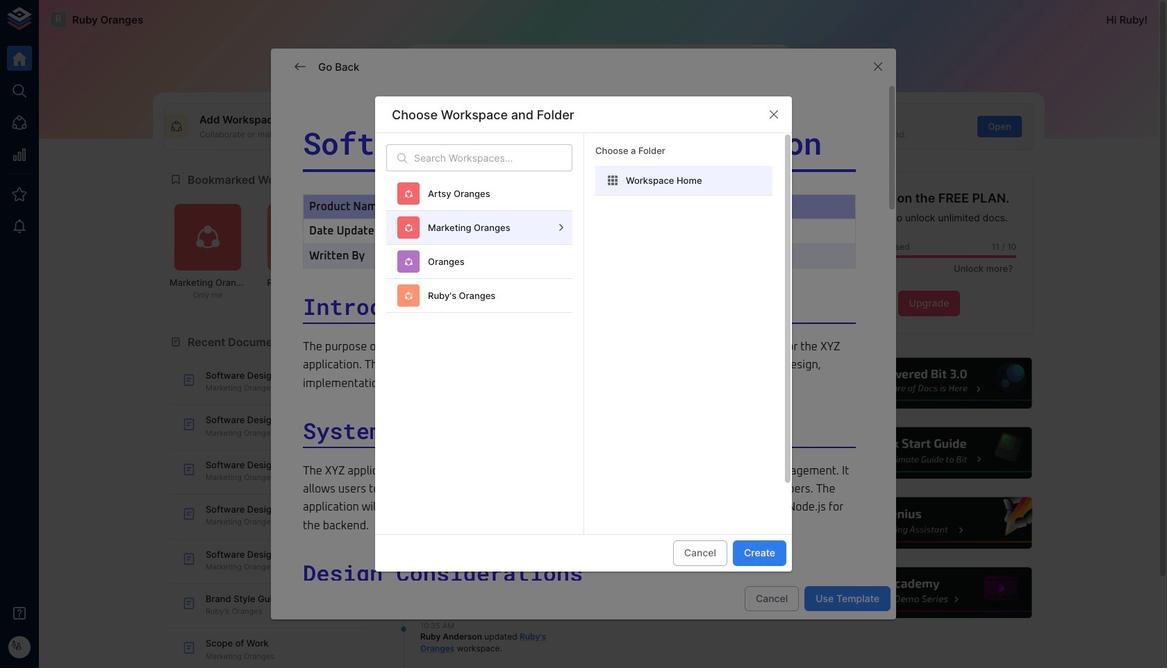 Task type: locate. For each thing, give the bounding box(es) containing it.
2 help image from the top
[[825, 426, 1034, 481]]

help image
[[825, 356, 1034, 411], [825, 426, 1034, 481], [825, 496, 1034, 551], [825, 566, 1034, 621]]

dialog
[[271, 49, 896, 669], [375, 97, 792, 581]]

4 help image from the top
[[825, 566, 1034, 621]]



Task type: describe. For each thing, give the bounding box(es) containing it.
3 help image from the top
[[825, 496, 1034, 551]]

1 help image from the top
[[825, 356, 1034, 411]]

Search Workspaces... text field
[[414, 145, 572, 172]]



Task type: vqa. For each thing, say whether or not it's contained in the screenshot.
Item
no



